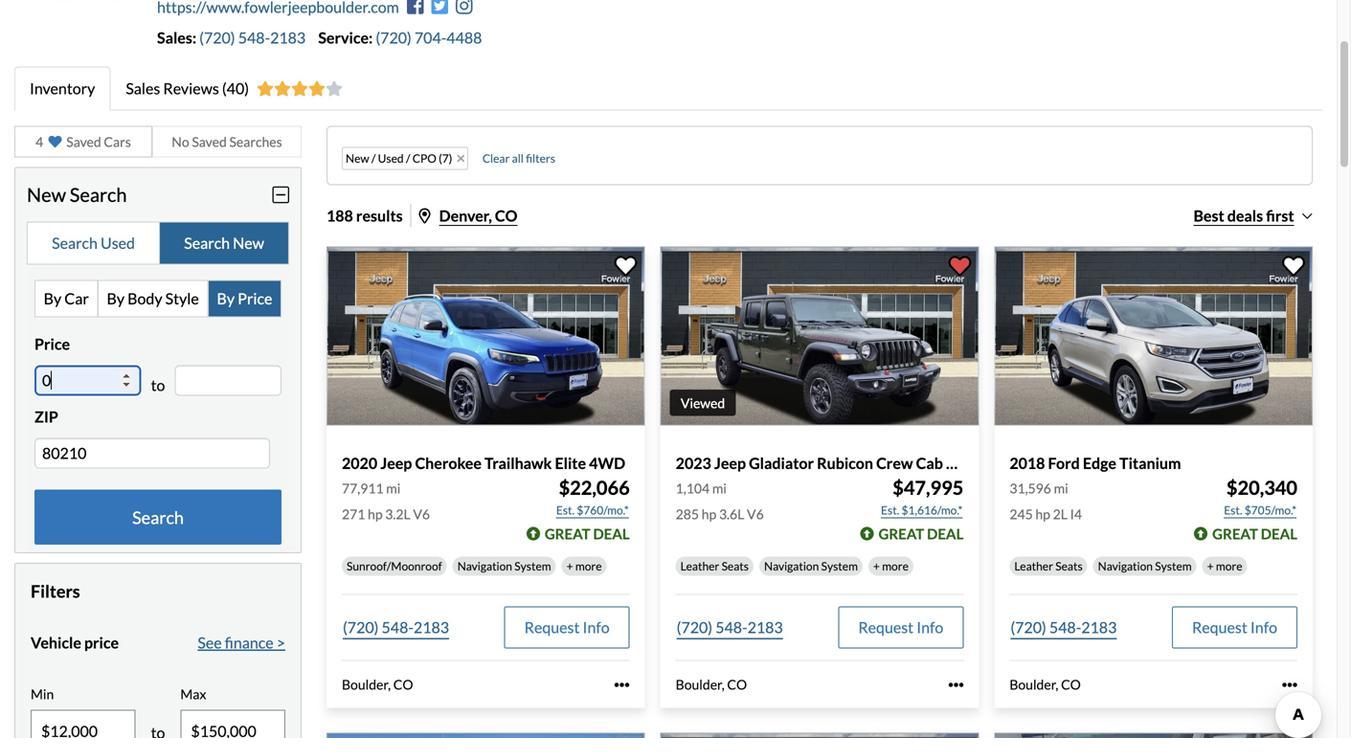 Task type: vqa. For each thing, say whether or not it's contained in the screenshot.
the bottom tab list
yes



Task type: describe. For each thing, give the bounding box(es) containing it.
inventory
[[30, 79, 95, 98]]

co for $22,066
[[393, 677, 413, 693]]

jeep for $22,066
[[380, 454, 412, 473]]

2020
[[342, 454, 378, 473]]

$22,066 est. $760/mo.*
[[556, 477, 630, 517]]

est. $1,616/mo.* button
[[880, 501, 964, 520]]

request for $47,995
[[859, 619, 914, 637]]

used inside tab
[[101, 234, 135, 252]]

3 star image from the left
[[326, 81, 343, 96]]

3.6l
[[719, 506, 745, 523]]

max
[[180, 686, 206, 703]]

to
[[151, 376, 165, 395]]

searches
[[229, 134, 282, 150]]

(720) for $22,066
[[343, 619, 379, 637]]

denver,
[[439, 206, 492, 225]]

request info for $22,066
[[525, 619, 610, 637]]

est. for $22,066
[[556, 504, 575, 517]]

new inside tab
[[233, 234, 264, 252]]

548- for $47,995
[[716, 619, 748, 637]]

map marker alt image
[[419, 208, 431, 224]]

search inside new search 'dropdown button'
[[70, 183, 127, 206]]

facebook - fowler jeep of boulder image
[[407, 0, 424, 15]]

filters
[[31, 581, 80, 602]]

by for by body style
[[107, 289, 125, 308]]

est. for $47,995
[[881, 504, 900, 517]]

search new tab
[[160, 223, 288, 264]]

request for $20,340
[[1193, 619, 1248, 637]]

2l
[[1053, 506, 1068, 523]]

info for $47,995
[[917, 619, 944, 637]]

1 star image from the left
[[257, 81, 274, 96]]

2 saved from the left
[[192, 134, 227, 150]]

77,911 mi 271 hp 3.2l v6
[[342, 481, 430, 523]]

no saved searches
[[172, 134, 282, 150]]

by car tab
[[35, 281, 99, 316]]

clear all filters
[[483, 151, 555, 165]]

285
[[676, 506, 699, 523]]

results
[[356, 206, 403, 225]]

(720) 548-2183 button for $47,995
[[676, 607, 784, 649]]

sales:
[[157, 28, 196, 47]]

min
[[31, 686, 54, 703]]

info for $20,340
[[1251, 619, 1278, 637]]

search button
[[34, 490, 282, 545]]

+ more for $47,995
[[874, 560, 909, 573]]

finance
[[225, 634, 274, 652]]

hp for $47,995
[[702, 506, 717, 523]]

est. $705/mo.* button
[[1223, 501, 1298, 520]]

$47,995 est. $1,616/mo.*
[[881, 477, 964, 517]]

search used
[[52, 234, 135, 252]]

548- for $20,340
[[1050, 619, 1082, 637]]

car
[[64, 289, 89, 308]]

twitter - fowler jeep of boulder image
[[431, 0, 448, 15]]

$705/mo.*
[[1245, 504, 1297, 517]]

instagram - fowler jeep of boulder image
[[456, 0, 473, 15]]

i4
[[1071, 506, 1082, 523]]

navigation system for $22,066
[[458, 560, 551, 573]]

$20,340 est. $705/mo.*
[[1224, 477, 1298, 517]]

titanium
[[1120, 454, 1182, 473]]

rubicon
[[817, 454, 874, 473]]

great for $20,340
[[1213, 526, 1259, 543]]

navigation for $20,340
[[1098, 560, 1153, 573]]

(720) 548-2183 for $22,066
[[343, 619, 449, 637]]

boulder, co for $47,995
[[676, 677, 747, 693]]

new search
[[27, 183, 127, 206]]

77,911
[[342, 481, 384, 497]]

$1,616/mo.*
[[902, 504, 963, 517]]

245
[[1010, 506, 1033, 523]]

hp for $20,340
[[1036, 506, 1051, 523]]

2018
[[1010, 454, 1045, 473]]

new / used / cpo (7)
[[346, 151, 452, 165]]

ZIP telephone field
[[34, 438, 270, 469]]

271
[[342, 506, 365, 523]]

2023
[[676, 454, 712, 473]]

seats for $47,995
[[722, 560, 749, 573]]

2020 jeep cherokee trailhawk elite 4wd
[[342, 454, 626, 473]]

hp for $22,066
[[368, 506, 383, 523]]

jeep for $47,995
[[714, 454, 746, 473]]

service:
[[318, 28, 373, 47]]

search new
[[184, 234, 264, 252]]

$760/mo.*
[[577, 504, 629, 517]]

service: (720) 704-4488
[[318, 28, 482, 47]]

+ more for $22,066
[[567, 560, 602, 573]]

$47,995
[[893, 477, 964, 500]]

2023 jeep gladiator rubicon crew cab 4wd
[[676, 454, 983, 473]]

filters
[[526, 151, 555, 165]]

vehicle
[[31, 634, 81, 652]]

by price
[[217, 289, 272, 308]]

+ for $47,995
[[874, 560, 880, 573]]

ellipsis h image for $22,066
[[615, 678, 630, 693]]

info for $22,066
[[583, 619, 610, 637]]

Price number field
[[34, 365, 141, 396]]

deal for $20,340
[[1261, 526, 1298, 543]]

cherokee
[[415, 454, 482, 473]]

1,104
[[676, 481, 710, 497]]

request info for $20,340
[[1193, 619, 1278, 637]]

elite
[[555, 454, 586, 473]]

reviews
[[163, 79, 219, 98]]

trailhawk
[[485, 454, 552, 473]]

by price tab
[[209, 281, 281, 316]]

31,596 mi 245 hp 2l i4
[[1010, 481, 1082, 523]]

great deal for $47,995
[[879, 526, 964, 543]]

style
[[165, 289, 199, 308]]

4488
[[447, 28, 482, 47]]

search used tab
[[28, 223, 160, 264]]

request info button for $22,066
[[504, 607, 630, 649]]

navigation system for $20,340
[[1098, 560, 1192, 573]]

(720) 548-2183 link
[[199, 28, 318, 47]]

co for $20,340
[[1061, 677, 1081, 693]]

clear
[[483, 151, 510, 165]]

est. $760/mo.* button
[[555, 501, 630, 520]]

sales: (720) 548-2183
[[157, 28, 306, 47]]

used inside button
[[378, 151, 404, 165]]

sarge green clearcoat 2023 jeep gladiator rubicon crew cab 4wd pickup truck four-wheel drive 8-speed automatic image
[[661, 247, 979, 426]]

co for $47,995
[[727, 677, 747, 693]]

tab list containing search used
[[27, 222, 289, 265]]

sales
[[126, 79, 160, 98]]

see finance >
[[198, 634, 285, 652]]

navigation for $47,995
[[764, 560, 819, 573]]

great deal for $20,340
[[1213, 526, 1298, 543]]

deal for $22,066
[[593, 526, 630, 543]]

2183 for $22,066
[[414, 619, 449, 637]]

(720) 548-2183 button for $22,066
[[342, 607, 450, 649]]

vehicle price
[[31, 634, 119, 652]]



Task type: locate. For each thing, give the bounding box(es) containing it.
minus square image
[[273, 185, 289, 204]]

(7)
[[439, 151, 452, 165]]

3 ellipsis h image from the left
[[1283, 678, 1298, 693]]

2 horizontal spatial great deal
[[1213, 526, 1298, 543]]

boulder, for $20,340
[[1010, 677, 1059, 693]]

leather for $47,995
[[681, 560, 720, 573]]

4wd right cab at the bottom
[[946, 454, 983, 473]]

0 horizontal spatial + more
[[567, 560, 602, 573]]

3 more from the left
[[1216, 560, 1243, 573]]

more for $20,340
[[1216, 560, 1243, 573]]

0 horizontal spatial boulder, co
[[342, 677, 413, 693]]

by inside tab
[[217, 289, 235, 308]]

est. inside $20,340 est. $705/mo.*
[[1224, 504, 1243, 517]]

2 system from the left
[[821, 560, 858, 573]]

2 more from the left
[[882, 560, 909, 573]]

1 navigation system from the left
[[458, 560, 551, 573]]

0 horizontal spatial 4wd
[[589, 454, 626, 473]]

ellipsis h image for $20,340
[[1283, 678, 1298, 693]]

by
[[44, 289, 61, 308], [107, 289, 125, 308], [217, 289, 235, 308]]

1 vertical spatial new
[[27, 183, 66, 206]]

white gold metallic 2018 ford edge titanium suv / crossover front-wheel drive 6-speed automatic image
[[995, 247, 1313, 426]]

used up body
[[101, 234, 135, 252]]

by left body
[[107, 289, 125, 308]]

0 horizontal spatial system
[[515, 560, 551, 573]]

1 v6 from the left
[[413, 506, 430, 523]]

0 horizontal spatial navigation system
[[458, 560, 551, 573]]

+ more for $20,340
[[1208, 560, 1243, 573]]

2 horizontal spatial mi
[[1054, 481, 1069, 497]]

new inside button
[[346, 151, 369, 165]]

3 hp from the left
[[1036, 506, 1051, 523]]

price down search new tab
[[238, 289, 272, 308]]

search inside search new tab
[[184, 234, 230, 252]]

2 horizontal spatial boulder,
[[1010, 677, 1059, 693]]

1 vertical spatial used
[[101, 234, 135, 252]]

search inside search button
[[132, 507, 184, 528]]

1 request from the left
[[525, 619, 580, 637]]

2183
[[270, 28, 306, 47], [414, 619, 449, 637], [748, 619, 783, 637], [1082, 619, 1117, 637]]

cars
[[104, 134, 131, 150]]

1 horizontal spatial ellipsis h image
[[949, 678, 964, 693]]

0 horizontal spatial v6
[[413, 506, 430, 523]]

2 boulder, co from the left
[[676, 677, 747, 693]]

2 leather from the left
[[1015, 560, 1054, 573]]

est. down $22,066
[[556, 504, 575, 517]]

2 horizontal spatial + more
[[1208, 560, 1243, 573]]

2 horizontal spatial request info
[[1193, 619, 1278, 637]]

1 horizontal spatial navigation
[[764, 560, 819, 573]]

+ more
[[567, 560, 602, 573], [874, 560, 909, 573], [1208, 560, 1243, 573]]

2 horizontal spatial boulder, co
[[1010, 677, 1081, 693]]

1 horizontal spatial request info button
[[838, 607, 964, 649]]

0 vertical spatial new
[[346, 151, 369, 165]]

v6 right 3.6l
[[747, 506, 764, 523]]

2183 for $47,995
[[748, 619, 783, 637]]

2 vertical spatial new
[[233, 234, 264, 252]]

1 jeep from the left
[[380, 454, 412, 473]]

new up 188 results
[[346, 151, 369, 165]]

(40)
[[222, 79, 249, 98]]

1 saved from the left
[[66, 134, 101, 150]]

mi down the ford
[[1054, 481, 1069, 497]]

leather
[[681, 560, 720, 573], [1015, 560, 1054, 573]]

hp right 285
[[702, 506, 717, 523]]

more down 'est. $760/mo.*' button
[[576, 560, 602, 573]]

v6
[[413, 506, 430, 523], [747, 506, 764, 523]]

deal for $47,995
[[927, 526, 964, 543]]

1 horizontal spatial est.
[[881, 504, 900, 517]]

by for by price
[[217, 289, 235, 308]]

tab list
[[14, 66, 1323, 111], [27, 222, 289, 265], [34, 280, 282, 317]]

navigation for $22,066
[[458, 560, 512, 573]]

crystal black pearl 2020 honda cr-v hybrid touring awd suv / crossover all-wheel drive continuously variable transmission image
[[327, 733, 645, 739]]

tab list containing by car
[[34, 280, 282, 317]]

188 results
[[327, 206, 403, 225]]

no
[[172, 134, 189, 150]]

1 request info from the left
[[525, 619, 610, 637]]

info
[[583, 619, 610, 637], [917, 619, 944, 637], [1251, 619, 1278, 637]]

0 horizontal spatial by
[[44, 289, 61, 308]]

2 vertical spatial tab list
[[34, 280, 282, 317]]

2 horizontal spatial more
[[1216, 560, 1243, 573]]

0 horizontal spatial saved
[[66, 134, 101, 150]]

2 horizontal spatial navigation system
[[1098, 560, 1192, 573]]

zip
[[34, 407, 58, 426]]

used
[[378, 151, 404, 165], [101, 234, 135, 252]]

viewed
[[681, 395, 725, 411]]

+ for $20,340
[[1208, 560, 1214, 573]]

2 horizontal spatial (720) 548-2183
[[1011, 619, 1117, 637]]

3 boulder, from the left
[[1010, 677, 1059, 693]]

navigation
[[458, 560, 512, 573], [764, 560, 819, 573], [1098, 560, 1153, 573]]

/
[[372, 151, 376, 165], [406, 151, 410, 165]]

0 horizontal spatial (720) 548-2183
[[343, 619, 449, 637]]

by inside tab
[[107, 289, 125, 308]]

ellipsis h image for $47,995
[[949, 678, 964, 693]]

0 horizontal spatial ellipsis h image
[[615, 678, 630, 693]]

search down the new search
[[52, 234, 98, 252]]

saved
[[66, 134, 101, 150], [192, 134, 227, 150]]

2 + from the left
[[874, 560, 880, 573]]

hp right 271
[[368, 506, 383, 523]]

1 leather from the left
[[681, 560, 720, 573]]

3 deal from the left
[[1261, 526, 1298, 543]]

4wd up $22,066
[[589, 454, 626, 473]]

great deal for $22,066
[[545, 526, 630, 543]]

by left car
[[44, 289, 61, 308]]

price inside tab
[[238, 289, 272, 308]]

hydro blue pearlcoat 2020 jeep cherokee trailhawk elite 4wd suv / crossover four-wheel drive 9-speed automatic image
[[327, 247, 645, 426]]

0 horizontal spatial info
[[583, 619, 610, 637]]

request info
[[525, 619, 610, 637], [859, 619, 944, 637], [1193, 619, 1278, 637]]

request for $22,066
[[525, 619, 580, 637]]

1 horizontal spatial great
[[879, 526, 925, 543]]

31,596
[[1010, 481, 1052, 497]]

3 navigation system from the left
[[1098, 560, 1192, 573]]

1 horizontal spatial +
[[874, 560, 880, 573]]

saved cars
[[66, 134, 131, 150]]

2 seats from the left
[[1056, 560, 1083, 573]]

2018 ford edge titanium
[[1010, 454, 1182, 473]]

new search button
[[27, 168, 289, 222]]

(720) for $47,995
[[677, 619, 713, 637]]

0 horizontal spatial leather seats
[[681, 560, 749, 573]]

2 hp from the left
[[702, 506, 717, 523]]

more down est. $1,616/mo.* button
[[882, 560, 909, 573]]

1 4wd from the left
[[589, 454, 626, 473]]

0 horizontal spatial request info
[[525, 619, 610, 637]]

2 jeep from the left
[[714, 454, 746, 473]]

more down est. $705/mo.* button
[[1216, 560, 1243, 573]]

v6 for $47,995
[[747, 506, 764, 523]]

2 deal from the left
[[927, 526, 964, 543]]

request info button for $20,340
[[1172, 607, 1298, 649]]

1 horizontal spatial seats
[[1056, 560, 1083, 573]]

search for search
[[132, 507, 184, 528]]

2 horizontal spatial hp
[[1036, 506, 1051, 523]]

cpo
[[413, 151, 437, 165]]

navigation system
[[458, 560, 551, 573], [764, 560, 858, 573], [1098, 560, 1192, 573]]

1 horizontal spatial great deal
[[879, 526, 964, 543]]

1 seats from the left
[[722, 560, 749, 573]]

boulder, co
[[342, 677, 413, 693], [676, 677, 747, 693], [1010, 677, 1081, 693]]

0 horizontal spatial more
[[576, 560, 602, 573]]

2 horizontal spatial request
[[1193, 619, 1248, 637]]

0 horizontal spatial seats
[[722, 560, 749, 573]]

boulder, co for $22,066
[[342, 677, 413, 693]]

2 v6 from the left
[[747, 506, 764, 523]]

saved right the "no"
[[192, 134, 227, 150]]

3 info from the left
[[1251, 619, 1278, 637]]

great deal down est. $1,616/mo.* button
[[879, 526, 964, 543]]

0 horizontal spatial great deal
[[545, 526, 630, 543]]

2 4wd from the left
[[946, 454, 983, 473]]

2 horizontal spatial (720) 548-2183 button
[[1010, 607, 1118, 649]]

2 leather seats from the left
[[1015, 560, 1083, 573]]

2 boulder, from the left
[[676, 677, 725, 693]]

boulder, for $22,066
[[342, 677, 391, 693]]

denver, co
[[439, 206, 518, 225]]

1 horizontal spatial used
[[378, 151, 404, 165]]

0 horizontal spatial leather
[[681, 560, 720, 573]]

onyx black 2020 gmc canyon sle crew cab 4wd pickup truck four-wheel drive 8-speed automatic image
[[661, 733, 979, 739]]

by body style
[[107, 289, 199, 308]]

0 horizontal spatial (720) 548-2183 button
[[342, 607, 450, 649]]

1 horizontal spatial v6
[[747, 506, 764, 523]]

2 horizontal spatial request info button
[[1172, 607, 1298, 649]]

1 leather seats from the left
[[681, 560, 749, 573]]

leather for $20,340
[[1015, 560, 1054, 573]]

1 horizontal spatial /
[[406, 151, 410, 165]]

request
[[525, 619, 580, 637], [859, 619, 914, 637], [1193, 619, 1248, 637]]

1 horizontal spatial info
[[917, 619, 944, 637]]

navigation system for $47,995
[[764, 560, 858, 573]]

leather down 245
[[1015, 560, 1054, 573]]

4
[[36, 134, 43, 150]]

0 vertical spatial used
[[378, 151, 404, 165]]

1 (720) 548-2183 button from the left
[[342, 607, 450, 649]]

2 horizontal spatial info
[[1251, 619, 1278, 637]]

edge
[[1083, 454, 1117, 473]]

mi inside the 31,596 mi 245 hp 2l i4
[[1054, 481, 1069, 497]]

search up search used
[[70, 183, 127, 206]]

ford
[[1048, 454, 1080, 473]]

0 horizontal spatial /
[[372, 151, 376, 165]]

2 horizontal spatial est.
[[1224, 504, 1243, 517]]

1 navigation from the left
[[458, 560, 512, 573]]

704-
[[415, 28, 447, 47]]

est.
[[556, 504, 575, 517], [881, 504, 900, 517], [1224, 504, 1243, 517]]

gladiator
[[749, 454, 814, 473]]

(720) for $20,340
[[1011, 619, 1047, 637]]

(720) 548-2183 for $20,340
[[1011, 619, 1117, 637]]

(720)
[[199, 28, 235, 47], [376, 28, 412, 47], [343, 619, 379, 637], [677, 619, 713, 637], [1011, 619, 1047, 637]]

3 (720) 548-2183 from the left
[[1011, 619, 1117, 637]]

+ more down est. $705/mo.* button
[[1208, 560, 1243, 573]]

1 hp from the left
[[368, 506, 383, 523]]

new down heart icon
[[27, 183, 66, 206]]

3 + from the left
[[1208, 560, 1214, 573]]

2 great deal from the left
[[879, 526, 964, 543]]

see finance > link
[[198, 632, 285, 655]]

0 horizontal spatial est.
[[556, 504, 575, 517]]

mi right 1,104
[[712, 481, 727, 497]]

by car
[[44, 289, 89, 308]]

hp
[[368, 506, 383, 523], [702, 506, 717, 523], [1036, 506, 1051, 523]]

request info button for $47,995
[[838, 607, 964, 649]]

mi inside 1,104 mi 285 hp 3.6l v6
[[712, 481, 727, 497]]

2 (720) 548-2183 from the left
[[677, 619, 783, 637]]

1 horizontal spatial mi
[[712, 481, 727, 497]]

Min text field
[[32, 711, 135, 739]]

2 horizontal spatial ellipsis h image
[[1283, 678, 1298, 693]]

v6 inside 77,911 mi 271 hp 3.2l v6
[[413, 506, 430, 523]]

great for $22,066
[[545, 526, 591, 543]]

star image
[[274, 81, 291, 96], [291, 81, 308, 96]]

1 horizontal spatial saved
[[192, 134, 227, 150]]

ellipsis h image
[[615, 678, 630, 693], [949, 678, 964, 693], [1283, 678, 1298, 693]]

system for $20,340
[[1155, 560, 1192, 573]]

1 horizontal spatial price
[[238, 289, 272, 308]]

1 horizontal spatial boulder,
[[676, 677, 725, 693]]

2183 for $20,340
[[1082, 619, 1117, 637]]

1 deal from the left
[[593, 526, 630, 543]]

leather seats down 3.6l
[[681, 560, 749, 573]]

(720) 704-4488 link
[[376, 28, 482, 47]]

cab
[[916, 454, 943, 473]]

2 request info from the left
[[859, 619, 944, 637]]

great deal down est. $705/mo.* button
[[1213, 526, 1298, 543]]

by for by car
[[44, 289, 61, 308]]

3 request from the left
[[1193, 619, 1248, 637]]

v6 for $22,066
[[413, 506, 430, 523]]

(720) 548-2183 button
[[342, 607, 450, 649], [676, 607, 784, 649], [1010, 607, 1118, 649]]

0 horizontal spatial request
[[525, 619, 580, 637]]

1 horizontal spatial hp
[[702, 506, 717, 523]]

1 horizontal spatial system
[[821, 560, 858, 573]]

1 more from the left
[[576, 560, 602, 573]]

2 great from the left
[[879, 526, 925, 543]]

+
[[567, 560, 573, 573], [874, 560, 880, 573], [1208, 560, 1214, 573]]

(720) 548-2183 button for $20,340
[[1010, 607, 1118, 649]]

used left "cpo"
[[378, 151, 404, 165]]

2 horizontal spatial navigation
[[1098, 560, 1153, 573]]

body
[[128, 289, 162, 308]]

2 horizontal spatial +
[[1208, 560, 1214, 573]]

great down est. $1,616/mo.* button
[[879, 526, 925, 543]]

188
[[327, 206, 353, 225]]

0 horizontal spatial navigation
[[458, 560, 512, 573]]

search inside search used tab
[[52, 234, 98, 252]]

1 / from the left
[[372, 151, 376, 165]]

2 request info button from the left
[[838, 607, 964, 649]]

co
[[495, 206, 518, 225], [393, 677, 413, 693], [727, 677, 747, 693], [1061, 677, 1081, 693]]

1 boulder, co from the left
[[342, 677, 413, 693]]

est. inside $47,995 est. $1,616/mo.*
[[881, 504, 900, 517]]

3 request info button from the left
[[1172, 607, 1298, 649]]

clear all filters button
[[483, 151, 555, 165]]

seats down i4
[[1056, 560, 1083, 573]]

1 horizontal spatial leather seats
[[1015, 560, 1083, 573]]

1 horizontal spatial jeep
[[714, 454, 746, 473]]

1 request info button from the left
[[504, 607, 630, 649]]

1 horizontal spatial more
[[882, 560, 909, 573]]

0 horizontal spatial great
[[545, 526, 591, 543]]

$22,066
[[559, 477, 630, 500]]

0 horizontal spatial used
[[101, 234, 135, 252]]

$20,340
[[1227, 477, 1298, 500]]

est. down $20,340
[[1224, 504, 1243, 517]]

leather seats
[[681, 560, 749, 573], [1015, 560, 1083, 573]]

1 vertical spatial price
[[34, 335, 70, 353]]

deal down $760/mo.*
[[593, 526, 630, 543]]

2 horizontal spatial by
[[217, 289, 235, 308]]

1 horizontal spatial new
[[233, 234, 264, 252]]

great deal down 'est. $760/mo.*' button
[[545, 526, 630, 543]]

2 / from the left
[[406, 151, 410, 165]]

mi up 3.2l
[[386, 481, 401, 497]]

1 + more from the left
[[567, 560, 602, 573]]

1 (720) 548-2183 from the left
[[343, 619, 449, 637]]

mi for $22,066
[[386, 481, 401, 497]]

1 info from the left
[[583, 619, 610, 637]]

system for $47,995
[[821, 560, 858, 573]]

0 vertical spatial price
[[238, 289, 272, 308]]

0 horizontal spatial request info button
[[504, 607, 630, 649]]

1 horizontal spatial request info
[[859, 619, 944, 637]]

4wd
[[589, 454, 626, 473], [946, 454, 983, 473]]

Enter maximum price number field
[[175, 365, 282, 396]]

search for search used
[[52, 234, 98, 252]]

new / used / cpo (7) button
[[342, 147, 468, 170]]

3 system from the left
[[1155, 560, 1192, 573]]

0 vertical spatial tab list
[[14, 66, 1323, 111]]

great down est. $705/mo.* button
[[1213, 526, 1259, 543]]

+ for $22,066
[[567, 560, 573, 573]]

est. for $20,340
[[1224, 504, 1243, 517]]

3 great deal from the left
[[1213, 526, 1298, 543]]

2 est. from the left
[[881, 504, 900, 517]]

great down 'est. $760/mo.*' button
[[545, 526, 591, 543]]

+ more down 'est. $760/mo.*' button
[[567, 560, 602, 573]]

tab list containing inventory
[[14, 66, 1323, 111]]

system for $22,066
[[515, 560, 551, 573]]

see
[[198, 634, 222, 652]]

est. inside $22,066 est. $760/mo.*
[[556, 504, 575, 517]]

2 horizontal spatial deal
[[1261, 526, 1298, 543]]

great for $47,995
[[879, 526, 925, 543]]

mi for $47,995
[[712, 481, 727, 497]]

1 horizontal spatial deal
[[927, 526, 964, 543]]

1 system from the left
[[515, 560, 551, 573]]

0 horizontal spatial boulder,
[[342, 677, 391, 693]]

1 horizontal spatial 4wd
[[946, 454, 983, 473]]

1 horizontal spatial by
[[107, 289, 125, 308]]

1 horizontal spatial (720) 548-2183 button
[[676, 607, 784, 649]]

0 horizontal spatial +
[[567, 560, 573, 573]]

v6 inside 1,104 mi 285 hp 3.6l v6
[[747, 506, 764, 523]]

1 horizontal spatial (720) 548-2183
[[677, 619, 783, 637]]

deal
[[593, 526, 630, 543], [927, 526, 964, 543], [1261, 526, 1298, 543]]

by inside 'tab'
[[44, 289, 61, 308]]

2 navigation system from the left
[[764, 560, 858, 573]]

star image
[[257, 81, 274, 96], [308, 81, 326, 96], [326, 81, 343, 96]]

hp inside 77,911 mi 271 hp 3.2l v6
[[368, 506, 383, 523]]

3.2l
[[385, 506, 411, 523]]

new for new / used / cpo (7)
[[346, 151, 369, 165]]

1 horizontal spatial boulder, co
[[676, 677, 747, 693]]

oxford white 2021 ford f-150 lariat supercrew 4wd pickup truck four-wheel drive automatic image
[[995, 733, 1313, 739]]

mi
[[386, 481, 401, 497], [712, 481, 727, 497], [1054, 481, 1069, 497]]

1 star image from the left
[[274, 81, 291, 96]]

seats
[[722, 560, 749, 573], [1056, 560, 1083, 573]]

mi for $20,340
[[1054, 481, 1069, 497]]

2 horizontal spatial great
[[1213, 526, 1259, 543]]

1 great deal from the left
[[545, 526, 630, 543]]

deal down the $1,616/mo.*
[[927, 526, 964, 543]]

3 (720) 548-2183 button from the left
[[1010, 607, 1118, 649]]

1 + from the left
[[567, 560, 573, 573]]

>
[[277, 634, 285, 652]]

seats for $20,340
[[1056, 560, 1083, 573]]

heart image
[[48, 135, 62, 149]]

boulder,
[[342, 677, 391, 693], [676, 677, 725, 693], [1010, 677, 1059, 693]]

new up by price
[[233, 234, 264, 252]]

1 ellipsis h image from the left
[[615, 678, 630, 693]]

3 est. from the left
[[1224, 504, 1243, 517]]

more for $47,995
[[882, 560, 909, 573]]

2 navigation from the left
[[764, 560, 819, 573]]

2 (720) 548-2183 button from the left
[[676, 607, 784, 649]]

boulder, co for $20,340
[[1010, 677, 1081, 693]]

leather down 285
[[681, 560, 720, 573]]

0 horizontal spatial jeep
[[380, 454, 412, 473]]

sunroof/moonroof
[[347, 560, 442, 573]]

2 horizontal spatial new
[[346, 151, 369, 165]]

3 navigation from the left
[[1098, 560, 1153, 573]]

3 request info from the left
[[1193, 619, 1278, 637]]

new for new search
[[27, 183, 66, 206]]

2 info from the left
[[917, 619, 944, 637]]

(720) 548-2183 for $47,995
[[677, 619, 783, 637]]

leather seats for $20,340
[[1015, 560, 1083, 573]]

3 + more from the left
[[1208, 560, 1243, 573]]

2 + more from the left
[[874, 560, 909, 573]]

price down 'by car' 'tab'
[[34, 335, 70, 353]]

boulder, for $47,995
[[676, 677, 725, 693]]

2 star image from the left
[[291, 81, 308, 96]]

2 horizontal spatial system
[[1155, 560, 1192, 573]]

more for $22,066
[[576, 560, 602, 573]]

1 horizontal spatial leather
[[1015, 560, 1054, 573]]

1 horizontal spatial + more
[[874, 560, 909, 573]]

2 by from the left
[[107, 289, 125, 308]]

1 boulder, from the left
[[342, 677, 391, 693]]

3 by from the left
[[217, 289, 235, 308]]

1 mi from the left
[[386, 481, 401, 497]]

0 horizontal spatial mi
[[386, 481, 401, 497]]

mi inside 77,911 mi 271 hp 3.2l v6
[[386, 481, 401, 497]]

2 mi from the left
[[712, 481, 727, 497]]

by body style tab
[[99, 281, 209, 316]]

seats down 3.6l
[[722, 560, 749, 573]]

548- for $22,066
[[382, 619, 414, 637]]

price
[[84, 634, 119, 652]]

1 vertical spatial tab list
[[27, 222, 289, 265]]

1 horizontal spatial navigation system
[[764, 560, 858, 573]]

Max text field
[[181, 711, 284, 739]]

denver, co button
[[419, 206, 518, 225]]

2 star image from the left
[[308, 81, 326, 96]]

hp inside the 31,596 mi 245 hp 2l i4
[[1036, 506, 1051, 523]]

leather seats down 2l
[[1015, 560, 1083, 573]]

0 horizontal spatial hp
[[368, 506, 383, 523]]

3 mi from the left
[[1054, 481, 1069, 497]]

request info for $47,995
[[859, 619, 944, 637]]

saved right heart icon
[[66, 134, 101, 150]]

great deal
[[545, 526, 630, 543], [879, 526, 964, 543], [1213, 526, 1298, 543]]

1 by from the left
[[44, 289, 61, 308]]

crew
[[877, 454, 913, 473]]

search for search new
[[184, 234, 230, 252]]

search down zip telephone field
[[132, 507, 184, 528]]

leather seats for $47,995
[[681, 560, 749, 573]]

+ more down est. $1,616/mo.* button
[[874, 560, 909, 573]]

1,104 mi 285 hp 3.6l v6
[[676, 481, 764, 523]]

2 request from the left
[[859, 619, 914, 637]]

0 horizontal spatial price
[[34, 335, 70, 353]]

deal down '$705/mo.*' at the right of the page
[[1261, 526, 1298, 543]]

new inside 'dropdown button'
[[27, 183, 66, 206]]

2 ellipsis h image from the left
[[949, 678, 964, 693]]

fowler jeep of boulder logo image
[[14, 0, 143, 32]]

price
[[238, 289, 272, 308], [34, 335, 70, 353]]

times image
[[457, 153, 464, 164]]

0 horizontal spatial deal
[[593, 526, 630, 543]]

search up style
[[184, 234, 230, 252]]

1 horizontal spatial request
[[859, 619, 914, 637]]

v6 right 3.2l
[[413, 506, 430, 523]]

est. left the $1,616/mo.*
[[881, 504, 900, 517]]

0 horizontal spatial new
[[27, 183, 66, 206]]

jeep right 2023
[[714, 454, 746, 473]]

request info button
[[504, 607, 630, 649], [838, 607, 964, 649], [1172, 607, 1298, 649]]

all
[[512, 151, 524, 165]]

by right style
[[217, 289, 235, 308]]

1 est. from the left
[[556, 504, 575, 517]]

jeep right 2020
[[380, 454, 412, 473]]

hp inside 1,104 mi 285 hp 3.6l v6
[[702, 506, 717, 523]]

inventory tab
[[14, 66, 110, 111]]

548-
[[238, 28, 270, 47], [382, 619, 414, 637], [716, 619, 748, 637], [1050, 619, 1082, 637]]

3 great from the left
[[1213, 526, 1259, 543]]

3 boulder, co from the left
[[1010, 677, 1081, 693]]

1 great from the left
[[545, 526, 591, 543]]

hp left 2l
[[1036, 506, 1051, 523]]



